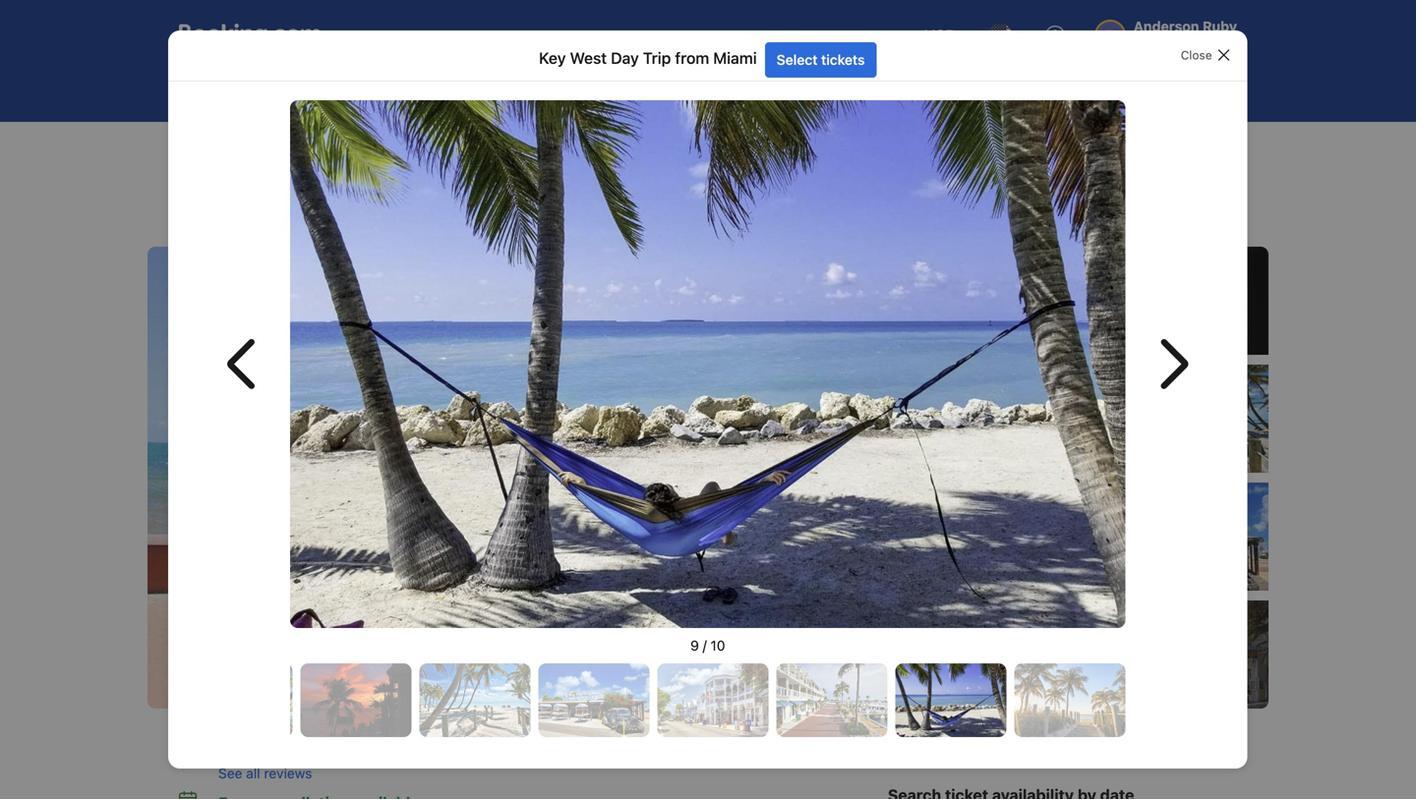 Task type: vqa. For each thing, say whether or not it's contained in the screenshot.
travelers
no



Task type: locate. For each thing, give the bounding box(es) containing it.
attractions
[[699, 80, 768, 96], [233, 140, 295, 153]]

10 left photos
[[1175, 647, 1190, 663]]

0 horizontal spatial 10
[[711, 638, 725, 654]]

day
[[222, 210, 248, 229]]

flight + hotel
[[414, 80, 500, 96]]

0 horizontal spatial trip
[[342, 172, 385, 204]]

from
[[675, 49, 710, 68], [420, 140, 446, 153], [391, 172, 445, 204]]

1 horizontal spatial attractions link
[[654, 67, 785, 110]]

0 vertical spatial all
[[1156, 647, 1171, 663]]

10
[[711, 638, 725, 654], [1175, 647, 1190, 663]]

2 vertical spatial trip
[[342, 172, 385, 204]]

reviews
[[264, 766, 312, 782]]

west
[[570, 49, 607, 68], [340, 140, 368, 153], [228, 172, 285, 204], [573, 210, 609, 229]]

airport taxis
[[833, 80, 911, 96]]

0 vertical spatial attractions link
[[654, 67, 785, 110]]

1 vertical spatial trip
[[396, 140, 417, 153]]

trip inside key west day trip from miami a full-day guided tour to discover the island city of key west
[[342, 172, 385, 204]]

0 vertical spatial trip
[[643, 49, 671, 68]]

west down flights
[[340, 140, 368, 153]]

2 horizontal spatial day
[[611, 49, 639, 68]]

key west day trip from miami up rentals at top
[[539, 49, 757, 68]]

miami
[[714, 49, 757, 68], [449, 140, 482, 153], [451, 172, 523, 204]]

0 horizontal spatial day
[[291, 172, 336, 204]]

1 vertical spatial key west day trip from miami
[[316, 140, 482, 153]]

tour
[[305, 210, 334, 229]]

0 vertical spatial attractions
[[699, 80, 768, 96]]

2 vertical spatial from
[[391, 172, 445, 204]]

west right of
[[573, 210, 609, 229]]

1 horizontal spatial 10
[[1175, 647, 1190, 663]]

guided
[[252, 210, 301, 229]]

1 vertical spatial miami
[[449, 140, 482, 153]]

0 horizontal spatial attractions link
[[233, 138, 295, 155]]

see all reviews button
[[218, 764, 856, 784]]

all for see
[[246, 766, 260, 782]]

day up key west day trip from miami a full-day guided tour to discover the island city of key west on the top left
[[371, 140, 392, 153]]

miami inside dialog
[[714, 49, 757, 68]]

close
[[1181, 48, 1212, 62]]

0 horizontal spatial attractions
[[233, 140, 295, 153]]

west inside dialog
[[570, 49, 607, 68]]

select tickets
[[777, 52, 865, 68]]

attractions down select tickets button
[[699, 80, 768, 96]]

attractions down the "stays"
[[233, 140, 295, 153]]

car
[[565, 80, 587, 96]]

key up car
[[539, 49, 566, 68]]

show
[[1117, 647, 1153, 663]]

stays link
[[163, 67, 259, 110]]

0 horizontal spatial key west day trip from miami
[[316, 140, 482, 153]]

discover
[[356, 210, 417, 229]]

2 horizontal spatial trip
[[643, 49, 671, 68]]

0 vertical spatial key west day trip from miami
[[539, 49, 757, 68]]

show all 10 photos
[[1117, 647, 1239, 663]]

key
[[539, 49, 566, 68], [316, 140, 336, 153], [179, 172, 223, 204], [542, 210, 569, 229]]

day up rentals at top
[[611, 49, 639, 68]]

0 horizontal spatial all
[[246, 766, 260, 782]]

flight + hotel link
[[370, 67, 516, 110]]

day
[[611, 49, 639, 68], [371, 140, 392, 153], [291, 172, 336, 204]]

select tickets button
[[765, 42, 877, 78]]

select
[[777, 52, 818, 68]]

full-
[[193, 210, 222, 229]]

1 horizontal spatial all
[[1156, 647, 1171, 663]]

10 inside key west day trip from miami dialog
[[711, 638, 725, 654]]

1 horizontal spatial key west day trip from miami
[[539, 49, 757, 68]]

to
[[338, 210, 352, 229]]

key right of
[[542, 210, 569, 229]]

miami inside key west day trip from miami a full-day guided tour to discover the island city of key west
[[451, 172, 523, 204]]

stays
[[207, 80, 242, 96]]

day up tour
[[291, 172, 336, 204]]

/
[[703, 638, 707, 654]]

miami left select
[[714, 49, 757, 68]]

attractions link
[[654, 67, 785, 110], [233, 138, 295, 155]]

tickets
[[821, 52, 865, 68]]

key up full-
[[179, 172, 223, 204]]

all for show
[[1156, 647, 1171, 663]]

rentals
[[591, 80, 634, 96]]

trip
[[643, 49, 671, 68], [396, 140, 417, 153], [342, 172, 385, 204]]

photos
[[1194, 647, 1239, 663]]

all inside button
[[246, 766, 260, 782]]

0 vertical spatial from
[[675, 49, 710, 68]]

1 vertical spatial all
[[246, 766, 260, 782]]

miami down +
[[449, 140, 482, 153]]

2 vertical spatial miami
[[451, 172, 523, 204]]

1 vertical spatial from
[[420, 140, 446, 153]]

1 horizontal spatial day
[[371, 140, 392, 153]]

from inside dialog
[[675, 49, 710, 68]]

+
[[454, 80, 462, 96]]

miami up island
[[451, 172, 523, 204]]

airport
[[833, 80, 877, 96]]

key west day trip from miami
[[539, 49, 757, 68], [316, 140, 482, 153]]

key west day trip from miami up key west day trip from miami a full-day guided tour to discover the island city of key west on the top left
[[316, 140, 482, 153]]

day inside key west day trip from miami a full-day guided tour to discover the island city of key west
[[291, 172, 336, 204]]

1 vertical spatial day
[[371, 140, 392, 153]]

all
[[1156, 647, 1171, 663], [246, 766, 260, 782]]

1 horizontal spatial attractions
[[699, 80, 768, 96]]

flights
[[307, 80, 350, 96]]

1 vertical spatial attractions
[[233, 140, 295, 153]]

city
[[494, 210, 520, 229]]

west up car rentals
[[570, 49, 607, 68]]

2 vertical spatial day
[[291, 172, 336, 204]]

all right show
[[1156, 647, 1171, 663]]

0 vertical spatial miami
[[714, 49, 757, 68]]

all right see
[[246, 766, 260, 782]]

10 right the "/"
[[711, 638, 725, 654]]

0 vertical spatial day
[[611, 49, 639, 68]]



Task type: describe. For each thing, give the bounding box(es) containing it.
10 for all
[[1175, 647, 1190, 663]]

from inside key west day trip from miami a full-day guided tour to discover the island city of key west
[[391, 172, 445, 204]]

key inside dialog
[[539, 49, 566, 68]]

key west day trip from miami inside dialog
[[539, 49, 757, 68]]

the
[[421, 210, 444, 229]]

taxis
[[881, 80, 911, 96]]

day inside key west day trip from miami dialog
[[611, 49, 639, 68]]

9 / 10
[[691, 638, 725, 654]]

key west day trip from miami a full-day guided tour to discover the island city of key west
[[179, 172, 609, 229]]

hotel
[[466, 80, 500, 96]]

flights link
[[263, 67, 366, 110]]

see
[[218, 766, 242, 782]]

a
[[179, 210, 189, 229]]

trip inside dialog
[[643, 49, 671, 68]]

west up the guided on the left of the page
[[228, 172, 285, 204]]

key down flights
[[316, 140, 336, 153]]

key west day trip from miami dialog
[[168, 30, 1248, 769]]

car rentals link
[[520, 67, 650, 110]]

9
[[691, 638, 699, 654]]

booking.com image
[[179, 24, 321, 47]]

10 for /
[[711, 638, 725, 654]]

1 horizontal spatial trip
[[396, 140, 417, 153]]

island
[[448, 210, 490, 229]]

car rentals
[[565, 80, 634, 96]]

see all reviews
[[218, 766, 312, 782]]

airport taxis link
[[789, 67, 927, 110]]

flight
[[414, 80, 450, 96]]

of
[[524, 210, 538, 229]]

1 vertical spatial attractions link
[[233, 138, 295, 155]]



